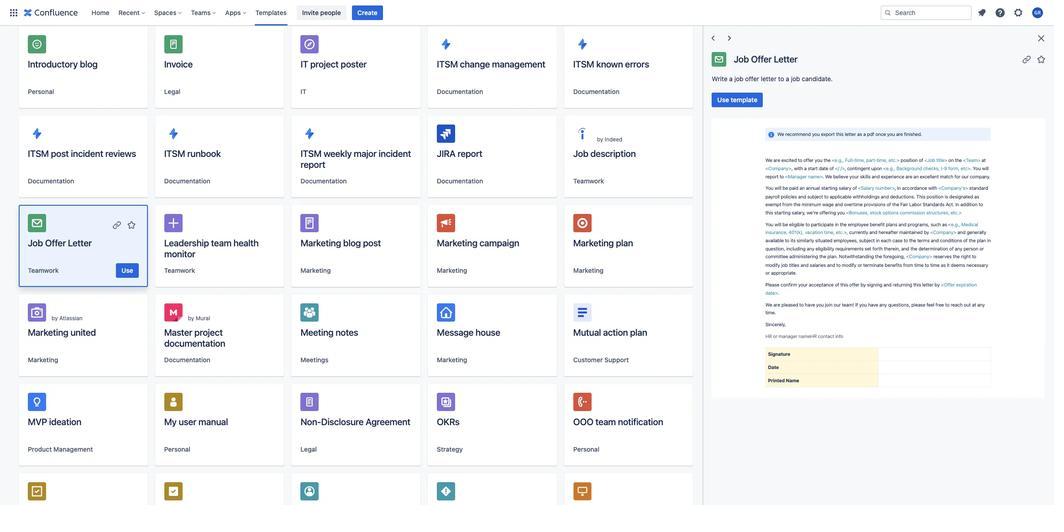 Task type: describe. For each thing, give the bounding box(es) containing it.
atlassian
[[59, 315, 83, 322]]

description
[[590, 148, 636, 159]]

1 vertical spatial job
[[573, 148, 588, 159]]

teams button
[[188, 5, 220, 20]]

templates link
[[253, 5, 289, 20]]

house
[[476, 327, 500, 338]]

settings icon image
[[1013, 7, 1024, 18]]

teams
[[191, 8, 211, 16]]

0 vertical spatial plan
[[616, 238, 633, 248]]

0 vertical spatial offer
[[751, 54, 772, 64]]

documentation for runbook
[[164, 177, 210, 185]]

leadership
[[164, 238, 209, 248]]

next template image
[[724, 33, 735, 44]]

notification
[[618, 417, 663, 427]]

change
[[460, 59, 490, 69]]

close image
[[1036, 33, 1047, 44]]

personal for my
[[164, 446, 190, 453]]

write
[[712, 75, 727, 83]]

1 vertical spatial post
[[363, 238, 381, 248]]

1 a from the left
[[729, 75, 733, 83]]

1 horizontal spatial job offer letter
[[734, 54, 798, 64]]

customer support
[[573, 356, 629, 364]]

2 a from the left
[[786, 75, 789, 83]]

known
[[596, 59, 623, 69]]

by mural
[[188, 315, 210, 322]]

apps
[[225, 8, 241, 16]]

product
[[28, 446, 52, 453]]

customer support button
[[573, 356, 629, 365]]

teamwork button for leadership team health monitor
[[164, 266, 195, 275]]

documentation button for known
[[573, 87, 619, 96]]

use for use template
[[717, 96, 729, 104]]

marketing united
[[28, 327, 96, 338]]

itsm post incident reviews
[[28, 148, 136, 159]]

mutual action plan
[[573, 327, 647, 338]]

itsm weekly major incident report
[[301, 148, 411, 170]]

banner containing home
[[0, 0, 1054, 26]]

to
[[778, 75, 784, 83]]

by for master
[[188, 315, 194, 322]]

spaces button
[[151, 5, 186, 20]]

marketing button for marketing blog post
[[301, 266, 331, 275]]

legal button for non-disclosure agreement
[[301, 445, 317, 454]]

marketing plan
[[573, 238, 633, 248]]

1 incident from the left
[[71, 148, 103, 159]]

message house
[[437, 327, 500, 338]]

notification icon image
[[976, 7, 987, 18]]

documentation for post
[[28, 177, 74, 185]]

letter
[[761, 75, 776, 83]]

search image
[[884, 9, 892, 16]]

0 horizontal spatial teamwork
[[28, 267, 59, 274]]

master project documentation
[[164, 327, 225, 349]]

use button
[[116, 263, 139, 278]]

master
[[164, 327, 192, 338]]

0 horizontal spatial offer
[[45, 238, 66, 248]]

help icon image
[[995, 7, 1006, 18]]

share link image for okrs
[[520, 399, 531, 409]]

recent button
[[116, 5, 149, 20]]

teamwork for leadership team health monitor
[[164, 267, 195, 274]]

marketing blog post
[[301, 238, 381, 248]]

campaign
[[480, 238, 519, 248]]

documentation button for post
[[28, 177, 74, 186]]

share link image for job offer letter
[[111, 220, 122, 231]]

agreement
[[366, 417, 410, 427]]

disclosure
[[321, 417, 364, 427]]

itsm for itsm weekly major incident report
[[301, 148, 322, 159]]

runbook
[[187, 148, 221, 159]]

meetings button
[[301, 356, 328, 365]]

invite
[[302, 8, 319, 16]]

2 job from the left
[[791, 75, 800, 83]]

2 horizontal spatial share link image
[[657, 130, 668, 141]]

action
[[603, 327, 628, 338]]

global element
[[5, 0, 879, 25]]

write a job offer letter to a job candidate.
[[712, 75, 833, 83]]

invite people button
[[297, 5, 346, 20]]

itsm for itsm runbook
[[164, 148, 185, 159]]

by atlassian
[[52, 315, 83, 322]]

support
[[604, 356, 629, 364]]

blog for introductory
[[80, 59, 98, 69]]

meeting
[[301, 327, 334, 338]]

united
[[70, 327, 96, 338]]

documentation button for runbook
[[164, 177, 210, 186]]

marketing button for marketing campaign
[[437, 266, 467, 275]]

offer
[[745, 75, 759, 83]]

non-
[[301, 417, 321, 427]]

star ooo team notification image
[[671, 399, 682, 409]]

home
[[92, 8, 109, 16]]

create
[[357, 8, 377, 16]]

1 horizontal spatial star job offer letter image
[[1036, 54, 1047, 65]]

documentation button for report
[[437, 177, 483, 186]]

invite people
[[302, 8, 341, 16]]

marketing button for marketing plan
[[573, 266, 604, 275]]

documentation for change
[[437, 88, 483, 95]]

legal button for invoice
[[164, 87, 180, 96]]

ooo team notification
[[573, 417, 663, 427]]

personal for ooo
[[573, 446, 599, 453]]

personal button for my
[[164, 445, 190, 454]]

home link
[[89, 5, 112, 20]]

invoice
[[164, 59, 193, 69]]

your profile and preferences image
[[1032, 7, 1043, 18]]

notes
[[336, 327, 358, 338]]

itsm known errors
[[573, 59, 649, 69]]

introductory
[[28, 59, 78, 69]]

job description
[[573, 148, 636, 159]]

0 horizontal spatial job offer letter
[[28, 238, 92, 248]]

message
[[437, 327, 473, 338]]

by for job
[[597, 136, 603, 143]]

templates
[[255, 8, 287, 16]]

star okrs image
[[535, 399, 546, 409]]

team for leadership
[[211, 238, 231, 248]]

blog for marketing
[[343, 238, 361, 248]]

use template
[[717, 96, 757, 104]]

0 horizontal spatial letter
[[68, 238, 92, 248]]

jira report
[[437, 148, 482, 159]]

product management button
[[28, 445, 93, 454]]

customer
[[573, 356, 603, 364]]

0 horizontal spatial job
[[28, 238, 43, 248]]

documentation for report
[[437, 177, 483, 185]]



Task type: locate. For each thing, give the bounding box(es) containing it.
0 vertical spatial job offer letter
[[734, 54, 798, 64]]

0 horizontal spatial a
[[729, 75, 733, 83]]

1 horizontal spatial legal
[[301, 446, 317, 453]]

confluence image
[[24, 7, 78, 18], [24, 7, 78, 18]]

project left poster
[[310, 59, 339, 69]]

1 vertical spatial job offer letter
[[28, 238, 92, 248]]

monitor
[[164, 249, 195, 259]]

1 vertical spatial letter
[[68, 238, 92, 248]]

Search field
[[881, 5, 972, 20]]

itsm inside itsm weekly major incident report
[[301, 148, 322, 159]]

personal button
[[28, 87, 54, 96], [164, 445, 190, 454], [573, 445, 599, 454]]

plan
[[616, 238, 633, 248], [630, 327, 647, 338]]

team left health
[[211, 238, 231, 248]]

star presenter mode image
[[671, 488, 682, 499]]

itsm for itsm change management
[[437, 59, 458, 69]]

1 horizontal spatial use
[[717, 96, 729, 104]]

job
[[734, 54, 749, 64], [573, 148, 588, 159], [28, 238, 43, 248]]

project for it
[[310, 59, 339, 69]]

documentation
[[164, 338, 225, 349]]

it up the "it" button
[[301, 59, 308, 69]]

0 vertical spatial post
[[51, 148, 69, 159]]

weekly
[[324, 148, 352, 159]]

legal button
[[164, 87, 180, 96], [301, 445, 317, 454]]

documentation button down documentation
[[164, 356, 210, 365]]

0 horizontal spatial personal button
[[28, 87, 54, 96]]

2 incident from the left
[[379, 148, 411, 159]]

1 horizontal spatial teamwork
[[164, 267, 195, 274]]

marketing button down marketing plan
[[573, 266, 604, 275]]

documentation button for change
[[437, 87, 483, 96]]

0 vertical spatial blog
[[80, 59, 98, 69]]

report down weekly
[[301, 159, 325, 170]]

1 horizontal spatial incident
[[379, 148, 411, 159]]

candidate.
[[802, 75, 833, 83]]

team for ooo
[[595, 417, 616, 427]]

project
[[310, 59, 339, 69], [194, 327, 223, 338]]

mvp ideation
[[28, 417, 81, 427]]

job right to
[[791, 75, 800, 83]]

product management
[[28, 446, 93, 453]]

strategy button
[[437, 445, 463, 454]]

by indeed
[[597, 136, 622, 143]]

legal button down the non- at the bottom
[[301, 445, 317, 454]]

0 horizontal spatial report
[[301, 159, 325, 170]]

1 horizontal spatial personal button
[[164, 445, 190, 454]]

marketing button down message
[[437, 356, 467, 365]]

documentation button for project
[[164, 356, 210, 365]]

0 vertical spatial team
[[211, 238, 231, 248]]

1 vertical spatial it
[[301, 88, 306, 95]]

0 horizontal spatial job
[[734, 75, 743, 83]]

use
[[717, 96, 729, 104], [121, 267, 133, 274]]

legal button down invoice
[[164, 87, 180, 96]]

a
[[729, 75, 733, 83], [786, 75, 789, 83]]

documentation down known
[[573, 88, 619, 95]]

0 horizontal spatial star job offer letter image
[[126, 220, 137, 231]]

report inside itsm weekly major incident report
[[301, 159, 325, 170]]

0 horizontal spatial share link image
[[111, 220, 122, 231]]

marketing button down marketing blog post
[[301, 266, 331, 275]]

health
[[234, 238, 259, 248]]

documentation button
[[437, 87, 483, 96], [573, 87, 619, 96], [28, 177, 74, 186], [164, 177, 210, 186], [301, 177, 347, 186], [437, 177, 483, 186], [164, 356, 210, 365]]

a right to
[[786, 75, 789, 83]]

personal button for ooo
[[573, 445, 599, 454]]

personal down ooo on the bottom of the page
[[573, 446, 599, 453]]

marketing button down marketing campaign
[[437, 266, 467, 275]]

marketing
[[301, 238, 341, 248], [437, 238, 477, 248], [573, 238, 614, 248], [301, 267, 331, 274], [437, 267, 467, 274], [573, 267, 604, 274], [28, 327, 68, 338], [28, 356, 58, 364], [437, 356, 467, 364]]

1 vertical spatial legal button
[[301, 445, 317, 454]]

1 horizontal spatial legal button
[[301, 445, 317, 454]]

project inside master project documentation
[[194, 327, 223, 338]]

1 vertical spatial legal
[[301, 446, 317, 453]]

0 vertical spatial star job offer letter image
[[1036, 54, 1047, 65]]

by left mural
[[188, 315, 194, 322]]

1 horizontal spatial by
[[188, 315, 194, 322]]

apps button
[[222, 5, 250, 20]]

documentation for weekly
[[301, 177, 347, 185]]

0 vertical spatial legal button
[[164, 87, 180, 96]]

non-disclosure agreement
[[301, 417, 410, 427]]

management
[[492, 59, 545, 69]]

spaces
[[154, 8, 176, 16]]

0 horizontal spatial use
[[121, 267, 133, 274]]

0 horizontal spatial personal
[[28, 88, 54, 95]]

use template button
[[712, 93, 763, 107]]

teamwork button
[[573, 177, 604, 186], [28, 266, 59, 275], [164, 266, 195, 275]]

1 vertical spatial star job offer letter image
[[126, 220, 137, 231]]

job
[[734, 75, 743, 83], [791, 75, 800, 83]]

by
[[597, 136, 603, 143], [52, 315, 58, 322], [188, 315, 194, 322]]

0 horizontal spatial post
[[51, 148, 69, 159]]

team
[[211, 238, 231, 248], [595, 417, 616, 427]]

create link
[[352, 5, 383, 20]]

manual
[[198, 417, 228, 427]]

2 horizontal spatial teamwork
[[573, 177, 604, 185]]

2 horizontal spatial personal button
[[573, 445, 599, 454]]

report
[[458, 148, 482, 159], [301, 159, 325, 170]]

itsm change management
[[437, 59, 545, 69]]

marketing button
[[301, 266, 331, 275], [437, 266, 467, 275], [573, 266, 604, 275], [28, 356, 58, 365], [437, 356, 467, 365]]

indeed
[[605, 136, 622, 143]]

team inside leadership team health monitor
[[211, 238, 231, 248]]

documentation down itsm runbook at the top of the page
[[164, 177, 210, 185]]

ideation
[[49, 417, 81, 427]]

letter
[[774, 54, 798, 64], [68, 238, 92, 248]]

personal button down introductory
[[28, 87, 54, 96]]

reviews
[[105, 148, 136, 159]]

itsm runbook
[[164, 148, 221, 159]]

share link image for star presenter mode icon
[[657, 488, 668, 499]]

incident left the reviews in the top of the page
[[71, 148, 103, 159]]

0 vertical spatial job
[[734, 54, 749, 64]]

my
[[164, 417, 177, 427]]

template
[[731, 96, 757, 104]]

documentation button down itsm post incident reviews
[[28, 177, 74, 186]]

0 vertical spatial share link image
[[657, 130, 668, 141]]

appswitcher icon image
[[8, 7, 19, 18]]

0 horizontal spatial blog
[[80, 59, 98, 69]]

0 horizontal spatial teamwork button
[[28, 266, 59, 275]]

ooo
[[573, 417, 593, 427]]

it down 'it project poster'
[[301, 88, 306, 95]]

legal for invoice
[[164, 88, 180, 95]]

0 vertical spatial share link image
[[1021, 54, 1032, 65]]

documentation
[[437, 88, 483, 95], [573, 88, 619, 95], [28, 177, 74, 185], [164, 177, 210, 185], [301, 177, 347, 185], [437, 177, 483, 185], [164, 356, 210, 364]]

1 horizontal spatial team
[[595, 417, 616, 427]]

documentation down the change
[[437, 88, 483, 95]]

1 vertical spatial share link image
[[111, 220, 122, 231]]

personal for introductory
[[28, 88, 54, 95]]

1 horizontal spatial a
[[786, 75, 789, 83]]

documentation down weekly
[[301, 177, 347, 185]]

1 horizontal spatial personal
[[164, 446, 190, 453]]

personal button for introductory
[[28, 87, 54, 96]]

legal down the non- at the bottom
[[301, 446, 317, 453]]

1 vertical spatial report
[[301, 159, 325, 170]]

it for it project poster
[[301, 59, 308, 69]]

2 horizontal spatial personal
[[573, 446, 599, 453]]

0 horizontal spatial by
[[52, 315, 58, 322]]

2 vertical spatial share link image
[[657, 488, 668, 499]]

marketing button down marketing united
[[28, 356, 58, 365]]

documentation down jira report
[[437, 177, 483, 185]]

team right ooo on the bottom of the page
[[595, 417, 616, 427]]

0 horizontal spatial team
[[211, 238, 231, 248]]

1 vertical spatial use
[[121, 267, 133, 274]]

1 vertical spatial team
[[595, 417, 616, 427]]

2 horizontal spatial job
[[734, 54, 749, 64]]

documentation button for weekly
[[301, 177, 347, 186]]

0 vertical spatial use
[[717, 96, 729, 104]]

job left the offer
[[734, 75, 743, 83]]

incident right major
[[379, 148, 411, 159]]

mutual
[[573, 327, 601, 338]]

introductory blog
[[28, 59, 98, 69]]

previous template image
[[708, 33, 719, 44]]

itsm for itsm known errors
[[573, 59, 594, 69]]

documentation button down jira report
[[437, 177, 483, 186]]

1 horizontal spatial post
[[363, 238, 381, 248]]

post
[[51, 148, 69, 159], [363, 238, 381, 248]]

2 vertical spatial job
[[28, 238, 43, 248]]

1 horizontal spatial letter
[[774, 54, 798, 64]]

0 vertical spatial project
[[310, 59, 339, 69]]

user
[[179, 417, 196, 427]]

documentation button down the change
[[437, 87, 483, 96]]

marketing button for marketing united
[[28, 356, 58, 365]]

legal
[[164, 88, 180, 95], [301, 446, 317, 453]]

1 vertical spatial blog
[[343, 238, 361, 248]]

my user manual
[[164, 417, 228, 427]]

poster
[[341, 59, 367, 69]]

legal down invoice
[[164, 88, 180, 95]]

management
[[53, 446, 93, 453]]

1 horizontal spatial report
[[458, 148, 482, 159]]

2 horizontal spatial teamwork button
[[573, 177, 604, 186]]

by up marketing united
[[52, 315, 58, 322]]

marketing button for message house
[[437, 356, 467, 365]]

2 horizontal spatial by
[[597, 136, 603, 143]]

it button
[[301, 87, 306, 96]]

documentation button down known
[[573, 87, 619, 96]]

2 vertical spatial share link image
[[520, 399, 531, 409]]

personal button down my
[[164, 445, 190, 454]]

by left indeed
[[597, 136, 603, 143]]

personal button down ooo on the bottom of the page
[[573, 445, 599, 454]]

project down mural
[[194, 327, 223, 338]]

report right "jira"
[[458, 148, 482, 159]]

share link image
[[1021, 54, 1032, 65], [657, 399, 668, 409], [657, 488, 668, 499]]

1 horizontal spatial share link image
[[520, 399, 531, 409]]

strategy
[[437, 446, 463, 453]]

1 horizontal spatial offer
[[751, 54, 772, 64]]

1 vertical spatial project
[[194, 327, 223, 338]]

meetings
[[301, 356, 328, 364]]

major
[[354, 148, 377, 159]]

itsm
[[437, 59, 458, 69], [573, 59, 594, 69], [28, 148, 49, 159], [164, 148, 185, 159], [301, 148, 322, 159]]

1 vertical spatial plan
[[630, 327, 647, 338]]

banner
[[0, 0, 1054, 26]]

project for master
[[194, 327, 223, 338]]

leadership team health monitor
[[164, 238, 259, 259]]

recent
[[118, 8, 140, 16]]

1 vertical spatial offer
[[45, 238, 66, 248]]

0 horizontal spatial incident
[[71, 148, 103, 159]]

1 vertical spatial share link image
[[657, 399, 668, 409]]

mural
[[196, 315, 210, 322]]

personal down introductory
[[28, 88, 54, 95]]

it project poster
[[301, 59, 367, 69]]

star job offer letter image
[[1036, 54, 1047, 65], [126, 220, 137, 231]]

documentation button down itsm runbook at the top of the page
[[164, 177, 210, 186]]

documentation for known
[[573, 88, 619, 95]]

by for marketing
[[52, 315, 58, 322]]

documentation for project
[[164, 356, 210, 364]]

0 horizontal spatial project
[[194, 327, 223, 338]]

teamwork for job description
[[573, 177, 604, 185]]

a right write
[[729, 75, 733, 83]]

okrs
[[437, 417, 460, 427]]

1 horizontal spatial job
[[573, 148, 588, 159]]

1 horizontal spatial teamwork button
[[164, 266, 195, 275]]

share link image
[[657, 130, 668, 141], [111, 220, 122, 231], [520, 399, 531, 409]]

1 job from the left
[[734, 75, 743, 83]]

0 horizontal spatial legal button
[[164, 87, 180, 96]]

documentation down itsm post incident reviews
[[28, 177, 74, 185]]

0 vertical spatial letter
[[774, 54, 798, 64]]

errors
[[625, 59, 649, 69]]

marketing campaign
[[437, 238, 519, 248]]

1 horizontal spatial blog
[[343, 238, 361, 248]]

jira
[[437, 148, 456, 159]]

documentation down documentation
[[164, 356, 210, 364]]

2 it from the top
[[301, 88, 306, 95]]

0 horizontal spatial legal
[[164, 88, 180, 95]]

star job description image
[[671, 130, 682, 141]]

1 horizontal spatial project
[[310, 59, 339, 69]]

share link image for "star ooo team notification" image
[[657, 399, 668, 409]]

people
[[320, 8, 341, 16]]

teamwork button for job description
[[573, 177, 604, 186]]

personal down my
[[164, 446, 190, 453]]

legal for non-disclosure agreement
[[301, 446, 317, 453]]

documentation button down weekly
[[301, 177, 347, 186]]

it
[[301, 59, 308, 69], [301, 88, 306, 95]]

0 vertical spatial legal
[[164, 88, 180, 95]]

1 it from the top
[[301, 59, 308, 69]]

0 vertical spatial report
[[458, 148, 482, 159]]

incident inside itsm weekly major incident report
[[379, 148, 411, 159]]

meeting notes
[[301, 327, 358, 338]]

it for it
[[301, 88, 306, 95]]

itsm for itsm post incident reviews
[[28, 148, 49, 159]]

0 vertical spatial it
[[301, 59, 308, 69]]

personal
[[28, 88, 54, 95], [164, 446, 190, 453], [573, 446, 599, 453]]

use for use
[[121, 267, 133, 274]]

1 horizontal spatial job
[[791, 75, 800, 83]]



Task type: vqa. For each thing, say whether or not it's contained in the screenshot.


